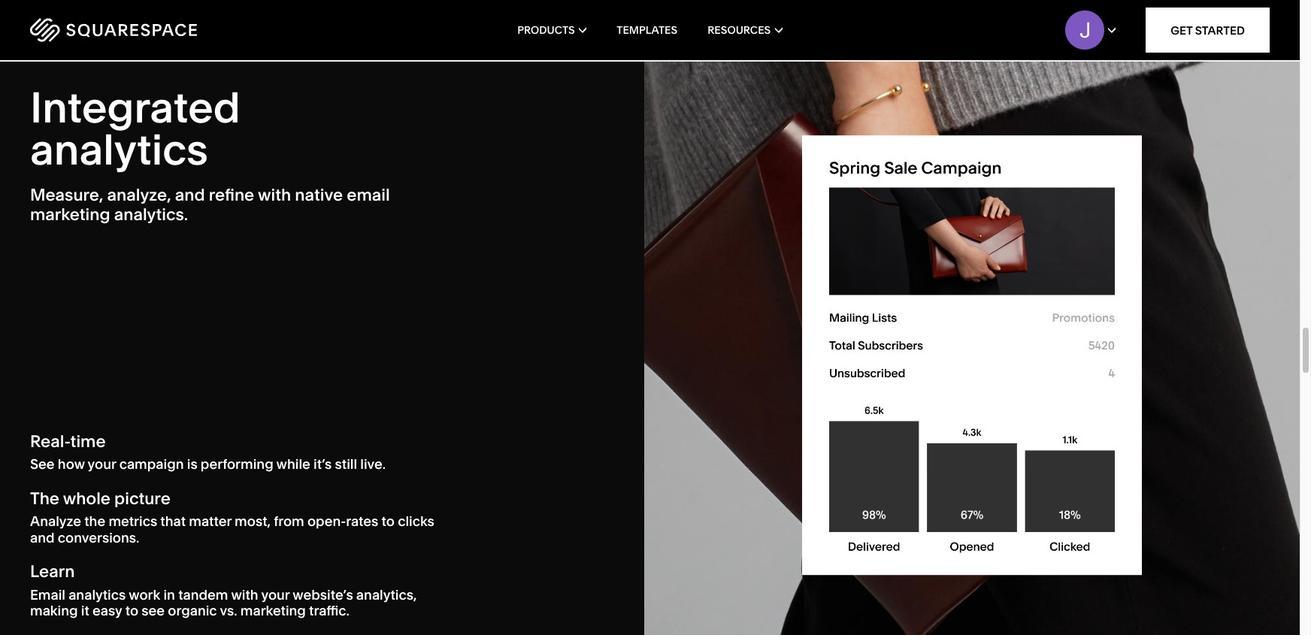 Task type: describe. For each thing, give the bounding box(es) containing it.
see
[[30, 456, 55, 473]]

while
[[276, 456, 310, 473]]

from
[[274, 513, 304, 530]]

learn
[[30, 562, 75, 582]]

traffic.
[[309, 602, 349, 620]]

still
[[335, 456, 357, 473]]

making
[[30, 602, 78, 620]]

and inside the whole picture analyze the metrics that matter most, from open-rates to clicks and conversions.
[[30, 529, 55, 546]]

native
[[295, 185, 343, 205]]

most,
[[235, 513, 271, 530]]

marketing inside learn email analytics work in tandem with your website's analytics, making it easy to see organic vs. marketing traffic.
[[240, 602, 306, 620]]

see
[[142, 602, 165, 620]]

performing
[[201, 456, 273, 473]]

work
[[129, 586, 160, 603]]

templates
[[617, 23, 677, 37]]

is
[[187, 456, 197, 473]]

to inside learn email analytics work in tandem with your website's analytics, making it easy to see organic vs. marketing traffic.
[[125, 602, 138, 620]]

picture
[[114, 488, 171, 509]]

get
[[1171, 23, 1193, 37]]

measure, analyze, and refine with native email marketing analytics.
[[30, 185, 390, 225]]

analytics inside learn email analytics work in tandem with your website's analytics, making it easy to see organic vs. marketing traffic.
[[69, 586, 126, 603]]

that
[[160, 513, 186, 530]]

your inside learn email analytics work in tandem with your website's analytics, making it easy to see organic vs. marketing traffic.
[[261, 586, 290, 603]]

website's
[[293, 586, 353, 603]]

easy
[[92, 602, 122, 620]]

to inside the whole picture analyze the metrics that matter most, from open-rates to clicks and conversions.
[[382, 513, 395, 530]]

analytics.
[[114, 205, 188, 225]]

refine
[[209, 185, 254, 205]]

get started
[[1171, 23, 1245, 37]]

metrics
[[109, 513, 157, 530]]

email
[[347, 185, 390, 205]]

analyze,
[[107, 185, 171, 205]]

rug product image
[[644, 62, 1300, 635]]

campaign
[[119, 456, 184, 473]]

analytics,
[[356, 586, 417, 603]]

it's
[[314, 456, 332, 473]]

products button
[[517, 0, 587, 60]]

matter
[[189, 513, 231, 530]]



Task type: locate. For each thing, give the bounding box(es) containing it.
live.
[[360, 456, 386, 473]]

1 vertical spatial analytics
[[69, 586, 126, 603]]

tandem
[[178, 586, 228, 603]]

and left "refine"
[[175, 185, 205, 205]]

started
[[1195, 23, 1245, 37]]

with right tandem
[[231, 586, 258, 603]]

integrated
[[30, 82, 240, 133]]

1 horizontal spatial to
[[382, 513, 395, 530]]

analytics inside integrated analytics
[[30, 124, 208, 175]]

analytics
[[30, 124, 208, 175], [69, 586, 126, 603]]

and
[[175, 185, 205, 205], [30, 529, 55, 546]]

real-
[[30, 431, 70, 452]]

your inside real-time see how your campaign is performing while it's still live.
[[88, 456, 116, 473]]

the
[[30, 488, 59, 509]]

integrated analytics
[[30, 82, 240, 175]]

0 vertical spatial your
[[88, 456, 116, 473]]

to right "rates"
[[382, 513, 395, 530]]

the whole picture analyze the metrics that matter most, from open-rates to clicks and conversions.
[[30, 488, 434, 546]]

1 horizontal spatial and
[[175, 185, 205, 205]]

0 vertical spatial marketing
[[30, 205, 110, 225]]

0 vertical spatial with
[[258, 185, 291, 205]]

analytics left work
[[69, 586, 126, 603]]

resources button
[[708, 0, 782, 60]]

0 horizontal spatial your
[[88, 456, 116, 473]]

it
[[81, 602, 89, 620]]

0 vertical spatial and
[[175, 185, 205, 205]]

open-
[[307, 513, 346, 530]]

1 vertical spatial marketing
[[240, 602, 306, 620]]

to
[[382, 513, 395, 530], [125, 602, 138, 620]]

the
[[84, 513, 105, 530]]

with inside learn email analytics work in tandem with your website's analytics, making it easy to see organic vs. marketing traffic.
[[231, 586, 258, 603]]

sample rug product site image
[[802, 135, 1142, 576]]

marketing
[[30, 205, 110, 225], [240, 602, 306, 620]]

1 vertical spatial with
[[231, 586, 258, 603]]

to left see
[[125, 602, 138, 620]]

templates link
[[617, 0, 677, 60]]

marketing inside the "measure, analyze, and refine with native email marketing analytics."
[[30, 205, 110, 225]]

time
[[70, 431, 106, 452]]

real-time see how your campaign is performing while it's still live.
[[30, 431, 386, 473]]

vs.
[[220, 602, 237, 620]]

with right "refine"
[[258, 185, 291, 205]]

rates
[[346, 513, 378, 530]]

0 horizontal spatial and
[[30, 529, 55, 546]]

whole
[[63, 488, 110, 509]]

0 vertical spatial to
[[382, 513, 395, 530]]

with inside the "measure, analyze, and refine with native email marketing analytics."
[[258, 185, 291, 205]]

1 vertical spatial to
[[125, 602, 138, 620]]

your down time
[[88, 456, 116, 473]]

your left website's
[[261, 586, 290, 603]]

organic
[[168, 602, 217, 620]]

1 vertical spatial and
[[30, 529, 55, 546]]

analyze
[[30, 513, 81, 530]]

email
[[30, 586, 65, 603]]

your
[[88, 456, 116, 473], [261, 586, 290, 603]]

and inside the "measure, analyze, and refine with native email marketing analytics."
[[175, 185, 205, 205]]

0 horizontal spatial to
[[125, 602, 138, 620]]

in
[[163, 586, 175, 603]]

conversions.
[[58, 529, 139, 546]]

learn email analytics work in tandem with your website's analytics, making it easy to see organic vs. marketing traffic.
[[30, 562, 417, 620]]

squarespace logo link
[[30, 18, 278, 42]]

squarespace logo image
[[30, 18, 197, 42]]

resources
[[708, 23, 771, 37]]

1 horizontal spatial marketing
[[240, 602, 306, 620]]

measure,
[[30, 185, 103, 205]]

how
[[58, 456, 85, 473]]

get started link
[[1146, 8, 1270, 53]]

products
[[517, 23, 575, 37]]

0 horizontal spatial marketing
[[30, 205, 110, 225]]

1 horizontal spatial your
[[261, 586, 290, 603]]

and up learn
[[30, 529, 55, 546]]

with
[[258, 185, 291, 205], [231, 586, 258, 603]]

analytics up analyze,
[[30, 124, 208, 175]]

0 vertical spatial analytics
[[30, 124, 208, 175]]

1 vertical spatial your
[[261, 586, 290, 603]]

clicks
[[398, 513, 434, 530]]



Task type: vqa. For each thing, say whether or not it's contained in the screenshot.
LIMITED
no



